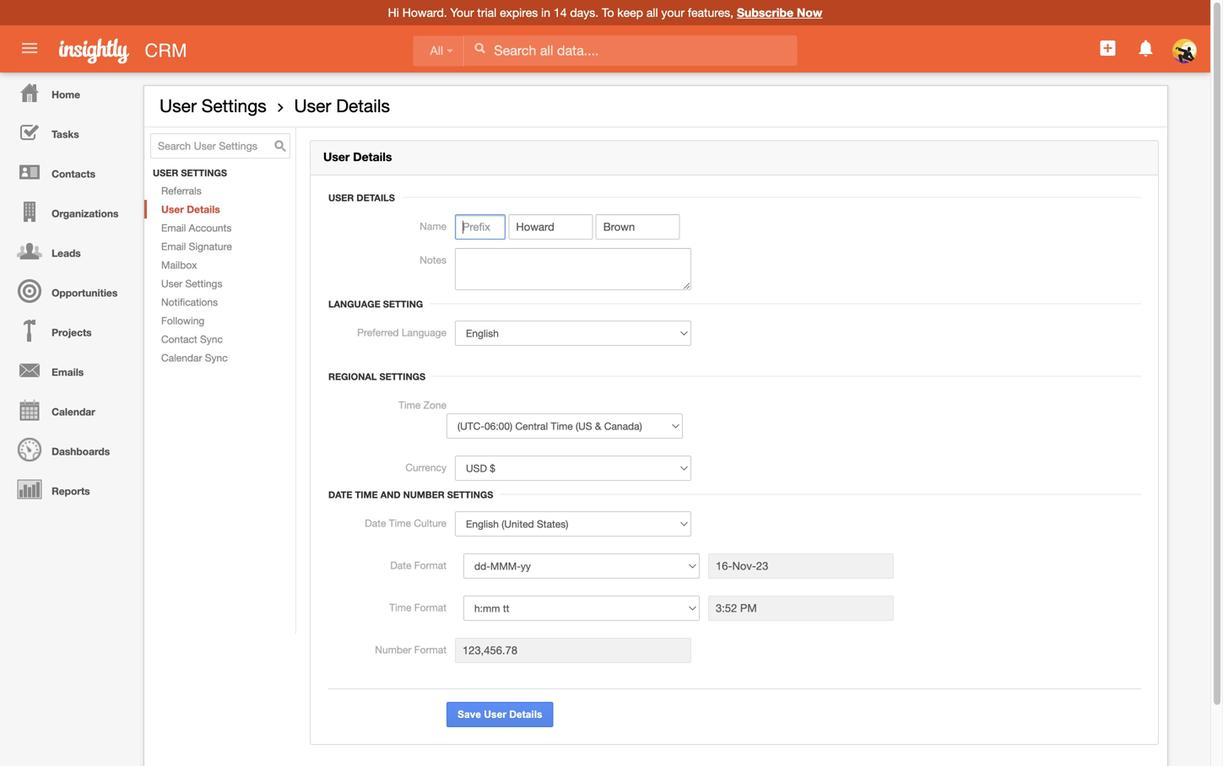 Task type: vqa. For each thing, say whether or not it's contained in the screenshot.
third the Format from the top
yes



Task type: locate. For each thing, give the bounding box(es) containing it.
1 horizontal spatial language
[[402, 327, 447, 339]]

Last Name text field
[[596, 215, 680, 240]]

user settings link
[[160, 95, 267, 116], [144, 275, 296, 293]]

0 vertical spatial user details
[[294, 95, 390, 116]]

date
[[329, 490, 353, 501], [365, 518, 386, 530], [390, 560, 412, 572]]

leads
[[52, 247, 81, 259]]

0 horizontal spatial language
[[329, 299, 381, 310]]

crm
[[145, 40, 187, 61]]

details inside user settings referrals user details email accounts email signature mailbox user settings notifications following contact sync calendar sync
[[187, 204, 220, 215]]

date for date format
[[390, 560, 412, 572]]

white image
[[474, 42, 486, 54]]

now
[[797, 5, 823, 19]]

0 horizontal spatial calendar
[[52, 406, 95, 418]]

preferred language
[[357, 327, 447, 339]]

settings up notifications
[[185, 278, 222, 290]]

user
[[160, 95, 197, 116], [294, 95, 331, 116], [323, 150, 350, 164], [329, 193, 354, 204], [161, 204, 184, 215], [161, 278, 183, 290], [484, 709, 507, 721]]

1 vertical spatial email
[[161, 241, 186, 253]]

calendar
[[161, 352, 202, 364], [52, 406, 95, 418]]

user settings link up 'search user settings' text box
[[160, 95, 267, 116]]

language down setting
[[402, 327, 447, 339]]

sync down following "link"
[[200, 334, 223, 345]]

contact
[[161, 334, 197, 345]]

contact sync link
[[144, 330, 296, 349]]

referrals link
[[144, 182, 296, 200]]

2 vertical spatial user details
[[329, 193, 395, 204]]

1 vertical spatial language
[[402, 327, 447, 339]]

language
[[329, 299, 381, 310], [402, 327, 447, 339]]

language setting
[[329, 299, 423, 310]]

0 vertical spatial email
[[161, 222, 186, 234]]

2 vertical spatial format
[[414, 644, 447, 656]]

Prefix text field
[[455, 215, 506, 240]]

number
[[403, 490, 445, 501], [375, 644, 412, 656]]

keep
[[618, 5, 644, 19]]

settings
[[202, 95, 267, 116], [185, 278, 222, 290], [380, 372, 426, 383], [447, 490, 494, 501]]

1 vertical spatial sync
[[205, 352, 228, 364]]

1 vertical spatial user details
[[323, 150, 392, 164]]

1 format from the top
[[414, 560, 447, 572]]

0 vertical spatial date
[[329, 490, 353, 501]]

your
[[662, 5, 685, 19]]

format for time format
[[414, 602, 447, 614]]

date down date time culture
[[390, 560, 412, 572]]

email up mailbox
[[161, 241, 186, 253]]

sync
[[200, 334, 223, 345], [205, 352, 228, 364]]

First Name text field
[[509, 215, 593, 240]]

notifications link
[[144, 293, 296, 312]]

accounts
[[189, 222, 232, 234]]

navigation
[[0, 73, 135, 509]]

date time culture
[[365, 518, 447, 530]]

time left zone
[[399, 400, 421, 411]]

calendar sync link
[[144, 349, 296, 367]]

user settings referrals user details email accounts email signature mailbox user settings notifications following contact sync calendar sync
[[153, 168, 232, 364]]

in
[[541, 5, 551, 19]]

Search all data.... text field
[[465, 35, 798, 66]]

email left accounts in the top of the page
[[161, 222, 186, 234]]

user details link
[[294, 95, 390, 116], [144, 200, 296, 219]]

details
[[336, 95, 390, 116], [353, 150, 392, 164], [357, 193, 395, 204], [187, 204, 220, 215], [510, 709, 543, 721]]

navigation containing home
[[0, 73, 135, 509]]

0 vertical spatial calendar
[[161, 352, 202, 364]]

user settings link up notifications
[[144, 275, 296, 293]]

user inside button
[[484, 709, 507, 721]]

expires
[[500, 5, 538, 19]]

all
[[430, 44, 443, 57]]

date down and
[[365, 518, 386, 530]]

details inside button
[[510, 709, 543, 721]]

3 format from the top
[[414, 644, 447, 656]]

date left and
[[329, 490, 353, 501]]

regional
[[329, 372, 377, 383]]

1 vertical spatial calendar
[[52, 406, 95, 418]]

date time and number settings
[[329, 490, 494, 501]]

0 vertical spatial language
[[329, 299, 381, 310]]

2 vertical spatial date
[[390, 560, 412, 572]]

save
[[458, 709, 481, 721]]

1 horizontal spatial calendar
[[161, 352, 202, 364]]

0 vertical spatial user details link
[[294, 95, 390, 116]]

0 vertical spatial format
[[414, 560, 447, 572]]

format down the 'date format'
[[414, 602, 447, 614]]

1 vertical spatial user details link
[[144, 200, 296, 219]]

calendar inside user settings referrals user details email accounts email signature mailbox user settings notifications following contact sync calendar sync
[[161, 352, 202, 364]]

calendar inside "link"
[[52, 406, 95, 418]]

1 vertical spatial user settings link
[[144, 275, 296, 293]]

calendar down contact
[[161, 352, 202, 364]]

format down culture
[[414, 560, 447, 572]]

format down time format
[[414, 644, 447, 656]]

1 horizontal spatial date
[[365, 518, 386, 530]]

format
[[414, 560, 447, 572], [414, 602, 447, 614], [414, 644, 447, 656]]

name
[[420, 220, 447, 232]]

number format
[[375, 644, 447, 656]]

2 horizontal spatial date
[[390, 560, 412, 572]]

number down time format
[[375, 644, 412, 656]]

hi
[[388, 5, 399, 19]]

subscribe now link
[[737, 5, 823, 19]]

sync down contact sync link
[[205, 352, 228, 364]]

culture
[[414, 518, 447, 530]]

user settings
[[160, 95, 267, 116]]

home
[[52, 89, 80, 101]]

organizations
[[52, 208, 119, 220]]

settings up 'search user settings' text box
[[202, 95, 267, 116]]

Search User Settings text field
[[150, 133, 291, 159]]

language up preferred
[[329, 299, 381, 310]]

dashboards link
[[4, 430, 135, 470]]

None text field
[[709, 596, 894, 622], [455, 639, 692, 664], [709, 596, 894, 622], [455, 639, 692, 664]]

organizations link
[[4, 192, 135, 231]]

regional settings
[[329, 372, 426, 383]]

time zone
[[399, 400, 447, 411]]

0 horizontal spatial date
[[329, 490, 353, 501]]

email signature link
[[144, 237, 296, 256]]

1 vertical spatial format
[[414, 602, 447, 614]]

1 vertical spatial date
[[365, 518, 386, 530]]

None text field
[[455, 248, 692, 291], [709, 554, 894, 579], [455, 248, 692, 291], [709, 554, 894, 579]]

user details
[[294, 95, 390, 116], [323, 150, 392, 164], [329, 193, 395, 204]]

number down currency
[[403, 490, 445, 501]]

settings up time zone
[[380, 372, 426, 383]]

calendar up dashboards link
[[52, 406, 95, 418]]

mailbox
[[161, 259, 197, 271]]

2 format from the top
[[414, 602, 447, 614]]

to
[[602, 5, 614, 19]]

contacts
[[52, 168, 96, 180]]

time
[[399, 400, 421, 411], [355, 490, 378, 501], [389, 518, 411, 530], [390, 602, 412, 614]]

email
[[161, 222, 186, 234], [161, 241, 186, 253]]



Task type: describe. For each thing, give the bounding box(es) containing it.
calendar link
[[4, 390, 135, 430]]

your
[[451, 5, 474, 19]]

reports link
[[4, 470, 135, 509]]

time format
[[390, 602, 447, 614]]

mailbox link
[[144, 256, 296, 275]]

time down and
[[389, 518, 411, 530]]

following link
[[144, 312, 296, 330]]

dashboards
[[52, 446, 110, 458]]

currency
[[406, 462, 447, 474]]

1 email from the top
[[161, 222, 186, 234]]

0 vertical spatial user settings link
[[160, 95, 267, 116]]

referrals
[[161, 185, 202, 197]]

all
[[647, 5, 658, 19]]

signature
[[189, 241, 232, 253]]

save user details
[[458, 709, 543, 721]]

howard.
[[403, 5, 447, 19]]

notifications
[[161, 296, 218, 308]]

format for date format
[[414, 560, 447, 572]]

subscribe
[[737, 5, 794, 19]]

user details for user details
[[323, 150, 392, 164]]

format for number format
[[414, 644, 447, 656]]

1 vertical spatial number
[[375, 644, 412, 656]]

trial
[[478, 5, 497, 19]]

time left and
[[355, 490, 378, 501]]

tasks
[[52, 128, 79, 140]]

notes
[[420, 254, 447, 266]]

0 vertical spatial sync
[[200, 334, 223, 345]]

2 email from the top
[[161, 241, 186, 253]]

projects
[[52, 327, 92, 339]]

save user details button
[[447, 703, 554, 728]]

zone
[[424, 400, 447, 411]]

time up number format
[[390, 602, 412, 614]]

date for date time and number settings
[[329, 490, 353, 501]]

settings right and
[[447, 490, 494, 501]]

user
[[153, 168, 179, 179]]

contacts link
[[4, 152, 135, 192]]

setting
[[383, 299, 423, 310]]

0 vertical spatial number
[[403, 490, 445, 501]]

hi howard. your trial expires in 14 days. to keep all your features, subscribe now
[[388, 5, 823, 19]]

user details for name
[[329, 193, 395, 204]]

features,
[[688, 5, 734, 19]]

date for date time culture
[[365, 518, 386, 530]]

following
[[161, 315, 205, 327]]

home link
[[4, 73, 135, 112]]

projects link
[[4, 311, 135, 350]]

emails
[[52, 367, 84, 378]]

days.
[[570, 5, 599, 19]]

all link
[[413, 36, 464, 66]]

tasks link
[[4, 112, 135, 152]]

14
[[554, 5, 567, 19]]

leads link
[[4, 231, 135, 271]]

settings inside user settings referrals user details email accounts email signature mailbox user settings notifications following contact sync calendar sync
[[185, 278, 222, 290]]

email accounts link
[[144, 219, 296, 237]]

reports
[[52, 486, 90, 497]]

preferred
[[357, 327, 399, 339]]

opportunities link
[[4, 271, 135, 311]]

date format
[[390, 560, 447, 572]]

emails link
[[4, 350, 135, 390]]

settings
[[181, 168, 227, 179]]

notifications image
[[1136, 38, 1157, 58]]

opportunities
[[52, 287, 118, 299]]

and
[[381, 490, 401, 501]]



